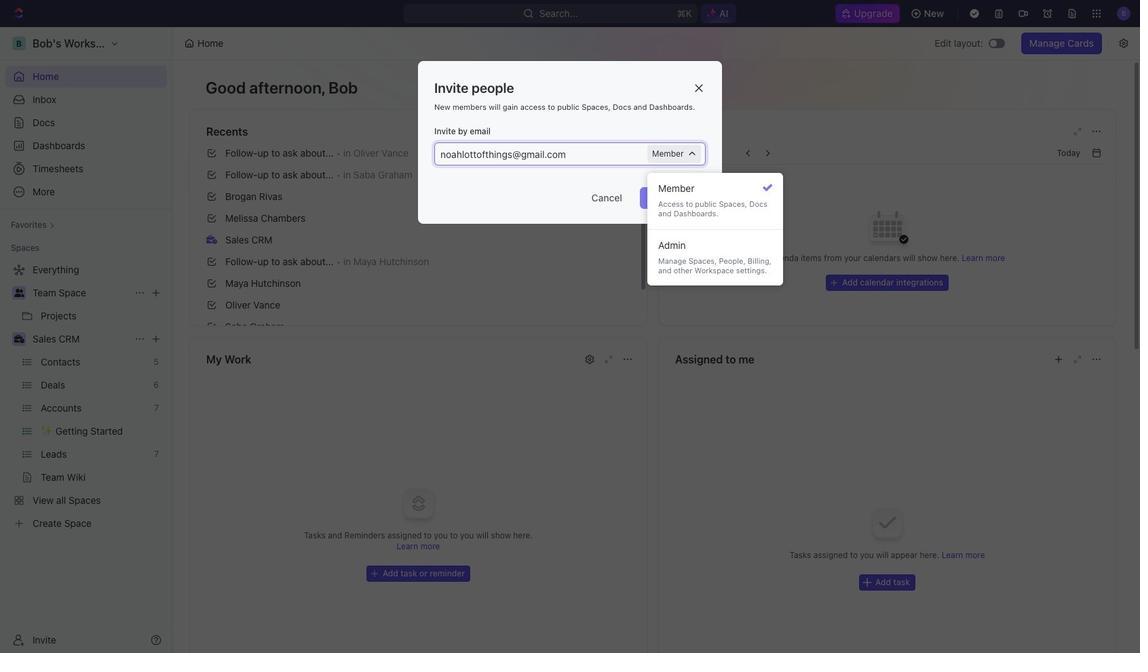 Task type: locate. For each thing, give the bounding box(es) containing it.
1 horizontal spatial business time image
[[206, 235, 217, 244]]

tree
[[5, 259, 167, 535]]

business time image
[[206, 235, 217, 244], [14, 335, 24, 343]]

user group image
[[14, 289, 24, 297]]

0 vertical spatial business time image
[[206, 235, 217, 244]]

1 vertical spatial business time image
[[14, 335, 24, 343]]

checked image
[[763, 183, 773, 193]]



Task type: vqa. For each thing, say whether or not it's contained in the screenshot.
"Email, comma or space separated" text field
yes



Task type: describe. For each thing, give the bounding box(es) containing it.
checked element
[[763, 183, 773, 193]]

tree inside sidebar navigation
[[5, 259, 167, 535]]

0 horizontal spatial business time image
[[14, 335, 24, 343]]

sidebar navigation
[[0, 27, 173, 654]]

Email, comma or space separated text field
[[436, 143, 651, 165]]



